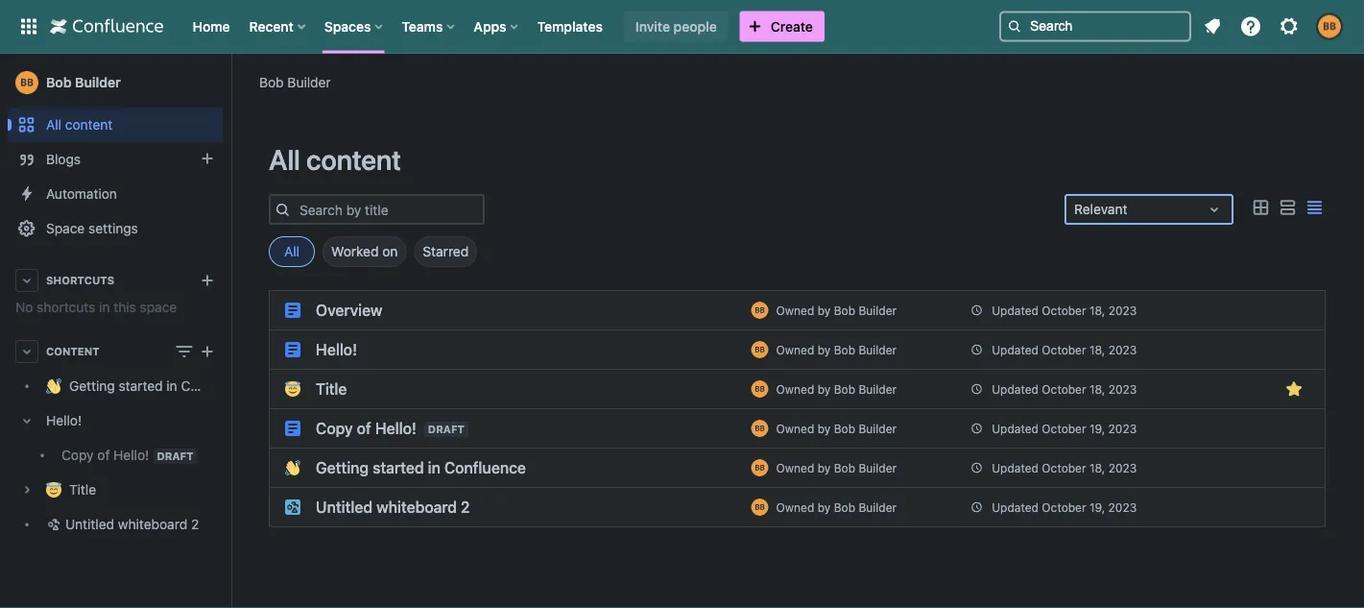 Task type: locate. For each thing, give the bounding box(es) containing it.
home
[[193, 18, 230, 34]]

1 vertical spatial title
[[69, 482, 96, 498]]

title up untitled whiteboard 2 link
[[69, 482, 96, 498]]

18, for overview
[[1090, 304, 1106, 317]]

open image
[[1204, 198, 1227, 221]]

updated october 19, 2023
[[992, 422, 1137, 435], [992, 500, 1137, 514]]

2 updated october 18, 2023 from the top
[[992, 343, 1137, 356]]

2 owned from the top
[[777, 343, 815, 356]]

2 page image from the top
[[285, 421, 301, 436]]

title link
[[8, 473, 223, 507]]

copy of hello! draft
[[61, 447, 193, 463]]

content
[[65, 117, 113, 133], [307, 143, 401, 176]]

collapse sidebar image
[[209, 63, 252, 102]]

untitled whiteboard 2 down copy of hello!
[[316, 498, 470, 516]]

5 owned by bob builder from the top
[[777, 461, 897, 474]]

untitled down 'title' "link"
[[65, 516, 114, 532]]

18,
[[1090, 304, 1106, 317], [1090, 343, 1106, 356], [1090, 382, 1106, 396], [1090, 461, 1106, 474]]

blogs link
[[8, 142, 223, 177]]

1 horizontal spatial copy
[[316, 419, 353, 438]]

owned
[[777, 303, 815, 317], [777, 343, 815, 356], [777, 382, 815, 396], [777, 422, 815, 435], [777, 461, 815, 474], [777, 500, 815, 514]]

owned by bob builder for getting started in confluence
[[777, 461, 897, 474]]

1 owned from the top
[[777, 303, 815, 317]]

tree
[[8, 369, 252, 542]]

1 updated october 19, 2023 from the top
[[992, 422, 1137, 435]]

1 updated october 18, 2023 from the top
[[992, 304, 1137, 317]]

5 by from the top
[[818, 461, 831, 474]]

add shortcut image
[[196, 269, 219, 292]]

create button
[[740, 11, 825, 42]]

bob
[[259, 74, 284, 90], [46, 74, 72, 90], [834, 303, 856, 317], [834, 343, 856, 356], [834, 382, 856, 396], [834, 422, 856, 435], [834, 461, 856, 474], [834, 500, 856, 514]]

updated for overview
[[992, 304, 1039, 317]]

untitled whiteboard 2 down 'title' "link"
[[65, 516, 199, 532]]

updated for title
[[992, 382, 1039, 396]]

hello! down the overview
[[316, 341, 357, 359]]

shortcuts button
[[8, 263, 223, 298]]

recent
[[249, 18, 294, 34]]

getting started in confluence down change view icon
[[69, 378, 252, 394]]

Search by title field
[[294, 196, 483, 223]]

0 horizontal spatial content
[[65, 117, 113, 133]]

whiteboard down draft
[[377, 498, 457, 516]]

0 vertical spatial content
[[65, 117, 113, 133]]

home link
[[187, 11, 236, 42]]

1 18, from the top
[[1090, 304, 1106, 317]]

updated october 18, 2023 for overview
[[992, 304, 1137, 317]]

content button
[[8, 334, 223, 369]]

1 vertical spatial 19,
[[1090, 500, 1106, 514]]

0 horizontal spatial started
[[119, 378, 163, 394]]

whiteboard
[[377, 498, 457, 516], [118, 516, 187, 532]]

0 horizontal spatial bob builder
[[46, 74, 121, 90]]

automation link
[[8, 177, 223, 211]]

2 owned by bob builder from the top
[[777, 343, 897, 356]]

0 vertical spatial title
[[316, 380, 347, 398]]

5 owned from the top
[[777, 461, 815, 474]]

3 by from the top
[[818, 382, 831, 396]]

updated for getting started in confluence
[[992, 461, 1039, 474]]

page image down :innocent: icon
[[285, 421, 301, 436]]

updated
[[992, 304, 1039, 317], [992, 343, 1039, 356], [992, 382, 1039, 396], [992, 422, 1039, 435], [992, 461, 1039, 474], [992, 500, 1039, 514]]

1 horizontal spatial whiteboard
[[377, 498, 457, 516]]

1 horizontal spatial all content
[[269, 143, 401, 176]]

create
[[771, 18, 813, 34]]

started down copy of hello!
[[373, 459, 424, 477]]

2 bob builder from the left
[[46, 74, 121, 90]]

space
[[46, 220, 85, 236]]

global element
[[12, 0, 996, 53]]

of left draft
[[357, 419, 371, 438]]

Search field
[[1000, 11, 1192, 42]]

bob builder inside "space" element
[[46, 74, 121, 90]]

1 horizontal spatial started
[[373, 459, 424, 477]]

draft
[[428, 423, 465, 436]]

4 owned by bob builder from the top
[[777, 422, 897, 435]]

1 profile picture image from the top
[[752, 302, 769, 319]]

1 2023 from the top
[[1109, 304, 1137, 317]]

october for overview
[[1042, 304, 1087, 317]]

tree item
[[8, 403, 223, 473]]

0 horizontal spatial title
[[69, 482, 96, 498]]

in
[[99, 299, 110, 315], [167, 378, 177, 394], [428, 459, 441, 477]]

title right :innocent: image
[[316, 380, 347, 398]]

in down draft
[[428, 459, 441, 477]]

apps button
[[468, 11, 526, 42]]

untitled whiteboard 2
[[316, 498, 470, 516], [65, 516, 199, 532]]

getting started in confluence
[[69, 378, 252, 394], [316, 459, 526, 477]]

getting
[[69, 378, 115, 394], [316, 459, 369, 477]]

cards image
[[1250, 196, 1273, 219]]

getting started in confluence link
[[8, 369, 252, 403]]

5 october from the top
[[1042, 461, 1087, 474]]

3 owned by bob builder from the top
[[777, 382, 897, 396]]

copy
[[316, 419, 353, 438], [61, 447, 94, 463]]

0 vertical spatial updated october 19, 2023
[[992, 422, 1137, 435]]

of inside "space" element
[[97, 447, 110, 463]]

page image for updated october 18, 2023
[[285, 303, 301, 318]]

all content
[[46, 117, 113, 133], [269, 143, 401, 176]]

6 by from the top
[[818, 500, 831, 514]]

0 horizontal spatial all content
[[46, 117, 113, 133]]

5 2023 from the top
[[1109, 461, 1137, 474]]

hello! down content at bottom
[[46, 413, 82, 428]]

owned for getting started in confluence
[[777, 461, 815, 474]]

of down hello! link
[[97, 447, 110, 463]]

started
[[119, 378, 163, 394], [373, 459, 424, 477]]

1 vertical spatial in
[[167, 378, 177, 394]]

0 horizontal spatial of
[[97, 447, 110, 463]]

profile picture image
[[752, 302, 769, 319], [752, 341, 769, 358], [752, 380, 769, 398], [752, 420, 769, 437], [752, 459, 769, 476], [752, 499, 769, 516]]

in left 'this' on the left
[[99, 299, 110, 315]]

builder
[[288, 74, 331, 90], [75, 74, 121, 90], [859, 303, 897, 317], [859, 343, 897, 356], [859, 382, 897, 396], [859, 422, 897, 435], [859, 461, 897, 474], [859, 500, 897, 514]]

whiteboard image
[[285, 499, 301, 515]]

getting started in confluence down draft
[[316, 459, 526, 477]]

1 horizontal spatial bob builder
[[259, 74, 331, 90]]

0 vertical spatial of
[[357, 419, 371, 438]]

getting down copy of hello!
[[316, 459, 369, 477]]

invite people
[[636, 18, 717, 34]]

0 horizontal spatial untitled whiteboard 2
[[65, 516, 199, 532]]

space element
[[0, 54, 252, 608]]

title
[[316, 380, 347, 398], [69, 482, 96, 498]]

updated october 18, 2023
[[992, 304, 1137, 317], [992, 343, 1137, 356], [992, 382, 1137, 396], [992, 461, 1137, 474]]

all button
[[269, 236, 315, 267]]

6 owned from the top
[[777, 500, 815, 514]]

6 owned by bob builder from the top
[[777, 500, 897, 514]]

3 2023 from the top
[[1109, 382, 1137, 396]]

bob for profile picture corresponding to title
[[834, 382, 856, 396]]

4 october from the top
[[1042, 422, 1087, 435]]

confluence down the create content image at left
[[181, 378, 252, 394]]

bob for getting started in confluence's profile picture
[[834, 461, 856, 474]]

owned by bob builder
[[777, 303, 897, 317], [777, 343, 897, 356], [777, 382, 897, 396], [777, 422, 897, 435], [777, 461, 897, 474], [777, 500, 897, 514]]

1 vertical spatial updated october 19, 2023
[[992, 500, 1137, 514]]

0 horizontal spatial whiteboard
[[118, 516, 187, 532]]

2
[[461, 498, 470, 516], [191, 516, 199, 532]]

by for overview
[[818, 303, 831, 317]]

all
[[46, 117, 62, 133], [269, 143, 301, 176], [284, 243, 300, 259]]

4 18, from the top
[[1090, 461, 1106, 474]]

1 horizontal spatial confluence
[[445, 459, 526, 477]]

of for copy of hello! draft
[[97, 447, 110, 463]]

5 profile picture image from the top
[[752, 459, 769, 476]]

1 vertical spatial content
[[307, 143, 401, 176]]

notification icon image
[[1202, 15, 1225, 38]]

space settings
[[46, 220, 138, 236]]

list image
[[1277, 196, 1300, 219]]

3 updated from the top
[[992, 382, 1039, 396]]

all content up the search by title field
[[269, 143, 401, 176]]

all up "blogs"
[[46, 117, 62, 133]]

of
[[357, 419, 371, 438], [97, 447, 110, 463]]

content inside "space" element
[[65, 117, 113, 133]]

tree item containing hello!
[[8, 403, 223, 473]]

october for untitled whiteboard 2
[[1042, 500, 1087, 514]]

4 2023 from the top
[[1109, 422, 1137, 435]]

worked
[[331, 243, 379, 259]]

no
[[15, 299, 33, 315]]

4 updated october 18, 2023 from the top
[[992, 461, 1137, 474]]

all content up "blogs"
[[46, 117, 113, 133]]

2023 for untitled whiteboard 2
[[1109, 500, 1137, 514]]

whiteboard down 'title' "link"
[[118, 516, 187, 532]]

0 horizontal spatial in
[[99, 299, 110, 315]]

spaces
[[324, 18, 371, 34]]

2 vertical spatial in
[[428, 459, 441, 477]]

3 18, from the top
[[1090, 382, 1106, 396]]

2 profile picture image from the top
[[752, 341, 769, 358]]

page image
[[285, 303, 301, 318], [285, 421, 301, 436]]

banner
[[0, 0, 1365, 54]]

recent button
[[244, 11, 313, 42]]

1 vertical spatial confluence
[[445, 459, 526, 477]]

tree containing getting started in confluence
[[8, 369, 252, 542]]

getting down content at bottom
[[69, 378, 115, 394]]

0 vertical spatial all
[[46, 117, 62, 133]]

2 updated october 19, 2023 from the top
[[992, 500, 1137, 514]]

1 by from the top
[[818, 303, 831, 317]]

0 vertical spatial started
[[119, 378, 163, 394]]

in down change view icon
[[167, 378, 177, 394]]

this
[[114, 299, 136, 315]]

confluence image
[[50, 15, 164, 38], [50, 15, 164, 38]]

0 vertical spatial getting started in confluence
[[69, 378, 252, 394]]

hello!
[[316, 341, 357, 359], [46, 413, 82, 428], [375, 419, 417, 438], [114, 447, 149, 463]]

0 horizontal spatial getting
[[69, 378, 115, 394]]

draft
[[157, 450, 193, 462]]

owned by bob builder for untitled whiteboard 2
[[777, 500, 897, 514]]

6 2023 from the top
[[1109, 500, 1137, 514]]

2 19, from the top
[[1090, 500, 1106, 514]]

1 vertical spatial page image
[[285, 421, 301, 436]]

2 vertical spatial all
[[284, 243, 300, 259]]

1 19, from the top
[[1090, 422, 1106, 435]]

owned by bob builder for title
[[777, 382, 897, 396]]

content up "blogs"
[[65, 117, 113, 133]]

october for title
[[1042, 382, 1087, 396]]

owned by bob builder for hello!
[[777, 343, 897, 356]]

untitled right whiteboard image
[[316, 498, 373, 516]]

2 2023 from the top
[[1109, 343, 1137, 356]]

shortcuts
[[37, 299, 95, 315]]

1 vertical spatial started
[[373, 459, 424, 477]]

2 by from the top
[[818, 343, 831, 356]]

hello! down hello! link
[[114, 447, 149, 463]]

0 horizontal spatial untitled
[[65, 516, 114, 532]]

bob builder up all content link
[[46, 74, 121, 90]]

:wave: image
[[285, 460, 301, 475], [285, 460, 301, 475]]

starred
[[423, 243, 469, 259]]

untitled
[[316, 498, 373, 516], [65, 516, 114, 532]]

1 vertical spatial of
[[97, 447, 110, 463]]

0 horizontal spatial copy
[[61, 447, 94, 463]]

6 october from the top
[[1042, 500, 1087, 514]]

all right create a blog icon at the left of page
[[269, 143, 301, 176]]

by for getting started in confluence
[[818, 461, 831, 474]]

3 profile picture image from the top
[[752, 380, 769, 398]]

19,
[[1090, 422, 1106, 435], [1090, 500, 1106, 514]]

19, for third profile picture from the bottom
[[1090, 422, 1106, 435]]

profile picture image for untitled whiteboard 2
[[752, 499, 769, 516]]

on
[[382, 243, 398, 259]]

2023
[[1109, 304, 1137, 317], [1109, 343, 1137, 356], [1109, 382, 1137, 396], [1109, 422, 1137, 435], [1109, 461, 1137, 474], [1109, 500, 1137, 514]]

0 horizontal spatial getting started in confluence
[[69, 378, 252, 394]]

0 vertical spatial 19,
[[1090, 422, 1106, 435]]

bob builder link
[[8, 63, 223, 102], [259, 73, 331, 92], [834, 303, 897, 317], [834, 343, 897, 356], [834, 382, 897, 396], [834, 422, 897, 435], [834, 461, 897, 474], [834, 500, 897, 514]]

2 october from the top
[[1042, 343, 1087, 356]]

all left worked
[[284, 243, 300, 259]]

edit image
[[1191, 456, 1214, 479]]

page image up page image
[[285, 303, 301, 318]]

starred button
[[414, 236, 478, 267]]

3 updated october 18, 2023 from the top
[[992, 382, 1137, 396]]

bob inside "space" element
[[46, 74, 72, 90]]

0 horizontal spatial confluence
[[181, 378, 252, 394]]

2 18, from the top
[[1090, 343, 1106, 356]]

1 vertical spatial copy
[[61, 447, 94, 463]]

0 horizontal spatial 2
[[191, 516, 199, 532]]

confluence down draft
[[445, 459, 526, 477]]

bob builder down the recent popup button
[[259, 74, 331, 90]]

0 vertical spatial confluence
[[181, 378, 252, 394]]

6 updated from the top
[[992, 500, 1039, 514]]

0 vertical spatial page image
[[285, 303, 301, 318]]

5 updated from the top
[[992, 461, 1039, 474]]

1 horizontal spatial of
[[357, 419, 371, 438]]

started down content dropdown button at the bottom left of the page
[[119, 378, 163, 394]]

1 horizontal spatial getting
[[316, 459, 369, 477]]

0 vertical spatial copy
[[316, 419, 353, 438]]

1 vertical spatial all content
[[269, 143, 401, 176]]

1 owned by bob builder from the top
[[777, 303, 897, 317]]

1 october from the top
[[1042, 304, 1087, 317]]

1 vertical spatial getting
[[316, 459, 369, 477]]

0 vertical spatial getting
[[69, 378, 115, 394]]

content up the search by title field
[[307, 143, 401, 176]]

6 profile picture image from the top
[[752, 499, 769, 516]]

1 horizontal spatial untitled
[[316, 498, 373, 516]]

1 horizontal spatial getting started in confluence
[[316, 459, 526, 477]]

confluence
[[181, 378, 252, 394], [445, 459, 526, 477]]

2 updated from the top
[[992, 343, 1039, 356]]

bob builder
[[259, 74, 331, 90], [46, 74, 121, 90]]

1 updated from the top
[[992, 304, 1039, 317]]

by
[[818, 303, 831, 317], [818, 343, 831, 356], [818, 382, 831, 396], [818, 422, 831, 435], [818, 461, 831, 474], [818, 500, 831, 514]]

copy inside "space" element
[[61, 447, 94, 463]]

october
[[1042, 304, 1087, 317], [1042, 343, 1087, 356], [1042, 382, 1087, 396], [1042, 422, 1087, 435], [1042, 461, 1087, 474], [1042, 500, 1087, 514]]

updated october 19, 2023 for whiteboard image
[[992, 500, 1137, 514]]

0 vertical spatial all content
[[46, 117, 113, 133]]

3 owned from the top
[[777, 382, 815, 396]]

18, for getting started in confluence
[[1090, 461, 1106, 474]]

3 october from the top
[[1042, 382, 1087, 396]]

started inside "space" element
[[119, 378, 163, 394]]

confluence inside "space" element
[[181, 378, 252, 394]]

copy for copy of hello! draft
[[61, 447, 94, 463]]

1 page image from the top
[[285, 303, 301, 318]]



Task type: describe. For each thing, give the bounding box(es) containing it.
relevant
[[1075, 201, 1128, 217]]

apps
[[474, 18, 507, 34]]

hello! left draft
[[375, 419, 417, 438]]

space
[[140, 299, 177, 315]]

:innocent: image
[[285, 381, 301, 397]]

automation
[[46, 186, 117, 202]]

by for untitled whiteboard 2
[[818, 500, 831, 514]]

all content inside "space" element
[[46, 117, 113, 133]]

2023 for getting started in confluence
[[1109, 461, 1137, 474]]

owned for title
[[777, 382, 815, 396]]

title inside "link"
[[69, 482, 96, 498]]

profile picture image for getting started in confluence
[[752, 459, 769, 476]]

1 horizontal spatial content
[[307, 143, 401, 176]]

getting inside tree
[[69, 378, 115, 394]]

2 inside "space" element
[[191, 516, 199, 532]]

updated october 18, 2023 for title
[[992, 382, 1137, 396]]

star image
[[1283, 456, 1306, 479]]

overview
[[316, 301, 383, 319]]

untitled whiteboard 2 link
[[8, 507, 223, 542]]

settings
[[88, 220, 138, 236]]

owned for overview
[[777, 303, 815, 317]]

0 vertical spatial in
[[99, 299, 110, 315]]

page image
[[285, 342, 301, 357]]

updated for untitled whiteboard 2
[[992, 500, 1039, 514]]

create content image
[[196, 340, 219, 363]]

whiteboard inside "space" element
[[118, 516, 187, 532]]

owned by bob builder for overview
[[777, 303, 897, 317]]

blogs
[[46, 151, 81, 167]]

appswitcher icon image
[[17, 15, 40, 38]]

1 horizontal spatial in
[[167, 378, 177, 394]]

help icon image
[[1240, 15, 1263, 38]]

1 bob builder from the left
[[259, 74, 331, 90]]

:innocent: image
[[285, 381, 301, 397]]

copy for copy of hello!
[[316, 419, 353, 438]]

copy of hello!
[[316, 419, 417, 438]]

bob for profile picture associated with overview
[[834, 303, 856, 317]]

october for getting started in confluence
[[1042, 461, 1087, 474]]

tree inside "space" element
[[8, 369, 252, 542]]

bob for hello!'s profile picture
[[834, 343, 856, 356]]

of for copy of hello!
[[357, 419, 371, 438]]

october for hello!
[[1042, 343, 1087, 356]]

settings icon image
[[1278, 15, 1301, 38]]

owned for untitled whiteboard 2
[[777, 500, 815, 514]]

1 horizontal spatial untitled whiteboard 2
[[316, 498, 470, 516]]

worked on
[[331, 243, 398, 259]]

worked on button
[[323, 236, 407, 267]]

compact list image
[[1303, 196, 1326, 219]]

by for title
[[818, 382, 831, 396]]

page image for updated october 19, 2023
[[285, 421, 301, 436]]

content
[[46, 345, 99, 358]]

templates link
[[532, 11, 609, 42]]

4 profile picture image from the top
[[752, 420, 769, 437]]

hello! link
[[8, 403, 223, 438]]

bob for untitled whiteboard 2's profile picture
[[834, 500, 856, 514]]

4 owned from the top
[[777, 422, 815, 435]]

no shortcuts in this space
[[15, 299, 177, 315]]

18, for title
[[1090, 382, 1106, 396]]

banner containing home
[[0, 0, 1365, 54]]

all content link
[[8, 108, 223, 142]]

18, for hello!
[[1090, 343, 1106, 356]]

owned for hello!
[[777, 343, 815, 356]]

2023 for overview
[[1109, 304, 1137, 317]]

spaces button
[[319, 11, 390, 42]]

builder inside "space" element
[[75, 74, 121, 90]]

updated for hello!
[[992, 343, 1039, 356]]

19, for untitled whiteboard 2's profile picture
[[1090, 500, 1106, 514]]

share image
[[1222, 456, 1245, 479]]

1 vertical spatial all
[[269, 143, 301, 176]]

change view image
[[173, 340, 196, 363]]

1 horizontal spatial 2
[[461, 498, 470, 516]]

unstar image
[[1283, 377, 1306, 401]]

1 vertical spatial getting started in confluence
[[316, 459, 526, 477]]

profile picture image for title
[[752, 380, 769, 398]]

untitled inside untitled whiteboard 2 link
[[65, 516, 114, 532]]

updated october 18, 2023 for hello!
[[992, 343, 1137, 356]]

templates
[[537, 18, 603, 34]]

updated october 18, 2023 for getting started in confluence
[[992, 461, 1137, 474]]

all inside "space" element
[[46, 117, 62, 133]]

updated october 19, 2023 for page icon associated with updated october 19, 2023
[[992, 422, 1137, 435]]

getting started in confluence inside "space" element
[[69, 378, 252, 394]]

invite people button
[[624, 11, 729, 42]]

2 horizontal spatial in
[[428, 459, 441, 477]]

4 updated from the top
[[992, 422, 1039, 435]]

4 by from the top
[[818, 422, 831, 435]]

2023 for hello!
[[1109, 343, 1137, 356]]

1 horizontal spatial title
[[316, 380, 347, 398]]

shortcuts
[[46, 274, 114, 287]]

profile picture image for hello!
[[752, 341, 769, 358]]

teams button
[[396, 11, 462, 42]]

people
[[674, 18, 717, 34]]

teams
[[402, 18, 443, 34]]

tree item inside "space" element
[[8, 403, 223, 473]]

2023 for title
[[1109, 382, 1137, 396]]

invite
[[636, 18, 670, 34]]

space settings link
[[8, 211, 223, 246]]

all inside button
[[284, 243, 300, 259]]

untitled whiteboard 2 inside untitled whiteboard 2 link
[[65, 516, 199, 532]]

search image
[[1008, 19, 1023, 34]]

create a blog image
[[196, 147, 219, 170]]

by for hello!
[[818, 343, 831, 356]]

bob for third profile picture from the bottom
[[834, 422, 856, 435]]

profile picture image for overview
[[752, 302, 769, 319]]



Task type: vqa. For each thing, say whether or not it's contained in the screenshot.
tool related to right Add tool button
no



